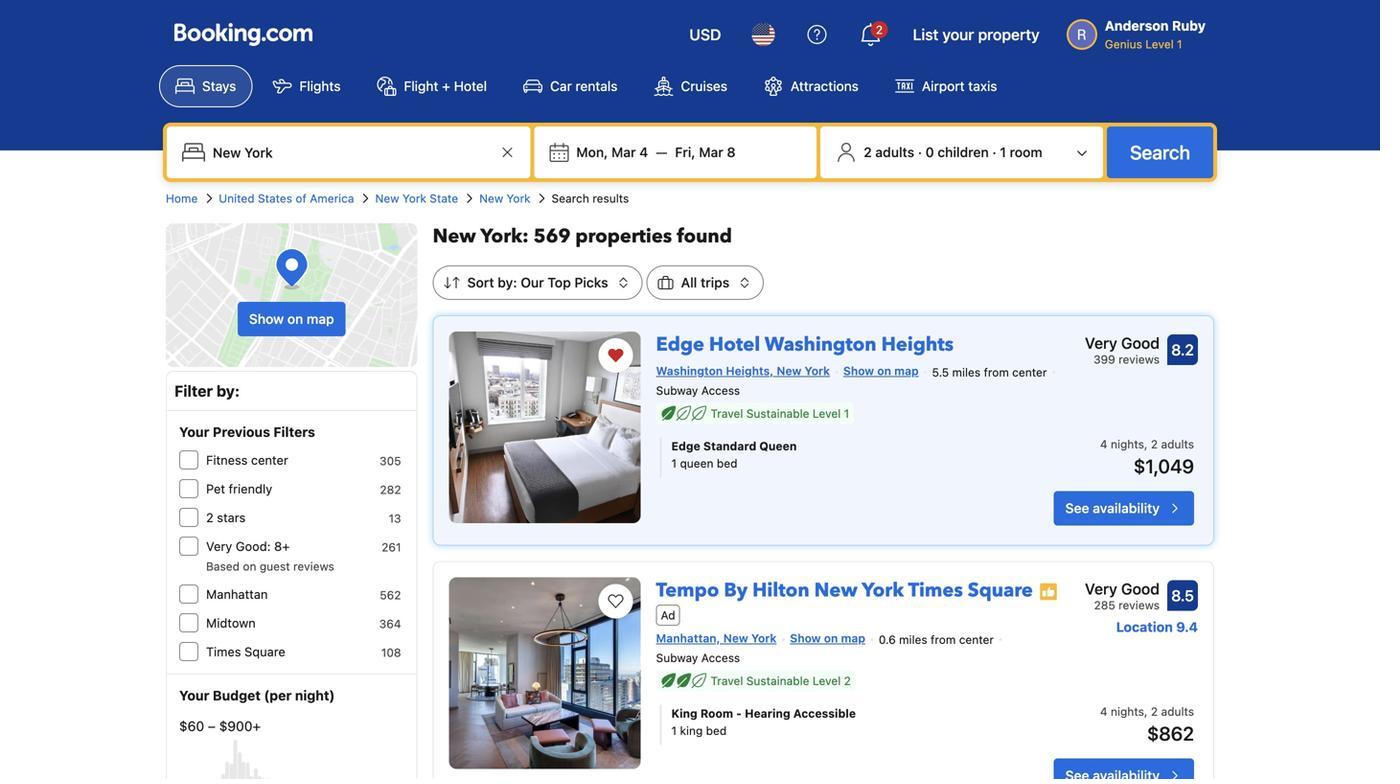 Task type: locate. For each thing, give the bounding box(es) containing it.
2 up $862
[[1151, 705, 1158, 718]]

miles inside 5.5 miles from center subway access
[[952, 365, 981, 379]]

availability
[[1093, 500, 1160, 516]]

1 access from the top
[[701, 384, 740, 397]]

2 good from the top
[[1121, 580, 1160, 598]]

your budget (per night)
[[179, 688, 335, 703]]

1 vertical spatial travel
[[711, 674, 743, 688]]

york inside tempo by hilton new york times square link
[[862, 578, 904, 604]]

1 horizontal spatial hotel
[[709, 332, 760, 358]]

travel sustainable level 2
[[711, 674, 851, 688]]

0 horizontal spatial show
[[249, 311, 284, 327]]

0 vertical spatial access
[[701, 384, 740, 397]]

9.4
[[1176, 619, 1198, 635]]

bed down standard
[[717, 457, 737, 470]]

,
[[1144, 438, 1148, 451], [1144, 705, 1148, 718]]

, inside 4 nights , 2 adults $862
[[1144, 705, 1148, 718]]

stays
[[202, 78, 236, 94]]

4 inside 4 nights , 2 adults $862
[[1100, 705, 1108, 718]]

1 vertical spatial washington
[[656, 364, 723, 378]]

flight + hotel link
[[361, 65, 503, 107]]

based
[[206, 560, 240, 573]]

2 sustainable from the top
[[746, 674, 809, 688]]

0 horizontal spatial by:
[[217, 382, 240, 400]]

subway down washington heights, new york
[[656, 384, 698, 397]]

0 horizontal spatial washington
[[656, 364, 723, 378]]

mon, mar 4 button
[[569, 135, 656, 170]]

good up location
[[1121, 580, 1160, 598]]

1 vertical spatial times
[[206, 645, 241, 659]]

york up york:
[[506, 192, 531, 205]]

all
[[681, 275, 697, 290]]

nights inside 4 nights , 2 adults $1,049
[[1111, 438, 1144, 451]]

of
[[296, 192, 307, 205]]

nights up $1,049
[[1111, 438, 1144, 451]]

· left 0
[[918, 144, 922, 160]]

access for $1,049
[[701, 384, 740, 397]]

queen
[[759, 440, 797, 453]]

1 , from the top
[[1144, 438, 1148, 451]]

good
[[1121, 334, 1160, 352], [1121, 580, 1160, 598]]

1 left room
[[1000, 144, 1006, 160]]

king
[[680, 724, 703, 738]]

tempo
[[656, 578, 719, 604]]

new
[[375, 192, 399, 205], [479, 192, 503, 205], [433, 223, 476, 250], [777, 364, 802, 378], [814, 578, 858, 604], [723, 632, 748, 645]]

1 vertical spatial good
[[1121, 580, 1160, 598]]

1 horizontal spatial search
[[1130, 141, 1190, 163]]

2 nights from the top
[[1111, 705, 1144, 718]]

2 vertical spatial show
[[790, 632, 821, 645]]

very good element
[[1085, 332, 1160, 355], [1085, 578, 1160, 601]]

1 vertical spatial level
[[813, 407, 841, 420]]

flights link
[[256, 65, 357, 107]]

subway for $862
[[656, 651, 698, 665]]

1 left queen
[[671, 457, 677, 470]]

very up the 285
[[1085, 580, 1117, 598]]

285
[[1094, 599, 1115, 612]]

1 very good element from the top
[[1085, 332, 1160, 355]]

stars
[[217, 510, 246, 525]]

, up $1,049
[[1144, 438, 1148, 451]]

0 vertical spatial miles
[[952, 365, 981, 379]]

washington up 5.5 miles from center subway access
[[765, 332, 877, 358]]

edge up queen
[[671, 440, 700, 453]]

0 vertical spatial adults
[[875, 144, 914, 160]]

1 inside anderson ruby genius level 1
[[1177, 37, 1182, 51]]

level down "0.6 miles from center subway access"
[[813, 674, 841, 688]]

2 subway from the top
[[656, 651, 698, 665]]

your down the filter
[[179, 424, 209, 440]]

4 inside 4 nights , 2 adults $1,049
[[1100, 438, 1108, 451]]

1 vertical spatial search
[[552, 192, 589, 205]]

1 vertical spatial nights
[[1111, 705, 1144, 718]]

manhattan
[[206, 587, 268, 601]]

by: left our
[[498, 275, 517, 290]]

subway inside "0.6 miles from center subway access"
[[656, 651, 698, 665]]

access inside 5.5 miles from center subway access
[[701, 384, 740, 397]]

nights down location
[[1111, 705, 1144, 718]]

reviews up location
[[1119, 599, 1160, 612]]

0 horizontal spatial from
[[931, 633, 956, 646]]

0 vertical spatial sustainable
[[746, 407, 809, 420]]

subway for $1,049
[[656, 384, 698, 397]]

king room - hearing accessible 1 king bed
[[671, 707, 856, 738]]

1 vertical spatial center
[[251, 453, 288, 467]]

· right the children
[[992, 144, 996, 160]]

by: for filter
[[217, 382, 240, 400]]

1 nights from the top
[[1111, 438, 1144, 451]]

by
[[724, 578, 748, 604]]

show inside show on map button
[[249, 311, 284, 327]]

2 travel from the top
[[711, 674, 743, 688]]

2 horizontal spatial center
[[1012, 365, 1047, 379]]

states
[[258, 192, 292, 205]]

1 vertical spatial subway
[[656, 651, 698, 665]]

1 horizontal spatial center
[[959, 633, 994, 646]]

2 vertical spatial level
[[813, 674, 841, 688]]

edge down all
[[656, 332, 704, 358]]

1 vertical spatial access
[[701, 651, 740, 665]]

0 vertical spatial very good element
[[1085, 332, 1160, 355]]

search inside button
[[1130, 141, 1190, 163]]

1 vertical spatial ,
[[1144, 705, 1148, 718]]

bed inside edge standard queen 1 queen bed
[[717, 457, 737, 470]]

center up friendly
[[251, 453, 288, 467]]

center
[[1012, 365, 1047, 379], [251, 453, 288, 467], [959, 633, 994, 646]]

adults inside 2 adults · 0 children · 1 room "dropdown button"
[[875, 144, 914, 160]]

305
[[380, 454, 401, 468]]

good left '8.2'
[[1121, 334, 1160, 352]]

0 vertical spatial travel
[[711, 407, 743, 420]]

, inside 4 nights , 2 adults $1,049
[[1144, 438, 1148, 451]]

bed inside the "king room - hearing accessible 1 king bed"
[[706, 724, 727, 738]]

$60
[[179, 718, 204, 734]]

1 vertical spatial edge
[[671, 440, 700, 453]]

travel up standard
[[711, 407, 743, 420]]

miles right 5.5
[[952, 365, 981, 379]]

travel
[[711, 407, 743, 420], [711, 674, 743, 688]]

0 vertical spatial washington
[[765, 332, 877, 358]]

center inside 5.5 miles from center subway access
[[1012, 365, 1047, 379]]

sustainable for $1,049
[[746, 407, 809, 420]]

2
[[876, 23, 883, 36], [864, 144, 872, 160], [1151, 438, 1158, 451], [206, 510, 214, 525], [844, 674, 851, 688], [1151, 705, 1158, 718]]

1 travel from the top
[[711, 407, 743, 420]]

very up 399
[[1085, 334, 1117, 352]]

reviews right 399
[[1119, 353, 1160, 366]]

from
[[984, 365, 1009, 379], [931, 633, 956, 646]]

1 inside the "king room - hearing accessible 1 king bed"
[[671, 724, 677, 738]]

0 vertical spatial very
[[1085, 334, 1117, 352]]

1 horizontal spatial by:
[[498, 275, 517, 290]]

hilton
[[752, 578, 809, 604]]

1 horizontal spatial ·
[[992, 144, 996, 160]]

5.5
[[932, 365, 949, 379]]

york inside the new york state link
[[402, 192, 426, 205]]

level down the anderson
[[1145, 37, 1174, 51]]

2 vertical spatial adults
[[1161, 705, 1194, 718]]

, for $862
[[1144, 705, 1148, 718]]

mar
[[612, 144, 636, 160], [699, 144, 723, 160]]

show for $862
[[790, 632, 821, 645]]

by: right the filter
[[217, 382, 240, 400]]

found
[[677, 223, 732, 250]]

2 inside dropdown button
[[876, 23, 883, 36]]

level up edge standard queen link on the bottom
[[813, 407, 841, 420]]

1 horizontal spatial mar
[[699, 144, 723, 160]]

york inside new york link
[[506, 192, 531, 205]]

1 horizontal spatial washington
[[765, 332, 877, 358]]

show on map inside button
[[249, 311, 334, 327]]

0 vertical spatial show
[[249, 311, 284, 327]]

2 , from the top
[[1144, 705, 1148, 718]]

edge standard queen link
[[671, 438, 995, 455]]

access inside "0.6 miles from center subway access"
[[701, 651, 740, 665]]

filter by:
[[174, 382, 240, 400]]

edge hotel washington heights link
[[656, 324, 954, 358]]

center left 399
[[1012, 365, 1047, 379]]

mar left 8
[[699, 144, 723, 160]]

1 left king
[[671, 724, 677, 738]]

show
[[249, 311, 284, 327], [843, 364, 874, 378], [790, 632, 821, 645]]

edge
[[656, 332, 704, 358], [671, 440, 700, 453]]

your account menu anderson ruby genius level 1 element
[[1066, 9, 1213, 53]]

364
[[379, 617, 401, 631]]

1 your from the top
[[179, 424, 209, 440]]

map inside button
[[307, 311, 334, 327]]

0 vertical spatial center
[[1012, 365, 1047, 379]]

access down washington heights, new york
[[701, 384, 740, 397]]

your
[[179, 424, 209, 440], [179, 688, 209, 703]]

sustainable up queen
[[746, 407, 809, 420]]

very good element up location
[[1085, 578, 1160, 601]]

0 horizontal spatial center
[[251, 453, 288, 467]]

subway down the manhattan,
[[656, 651, 698, 665]]

$900+
[[219, 718, 261, 734]]

adults left 0
[[875, 144, 914, 160]]

0 horizontal spatial ·
[[918, 144, 922, 160]]

search
[[1130, 141, 1190, 163], [552, 192, 589, 205]]

2 vertical spatial show on map
[[790, 632, 865, 645]]

your
[[942, 25, 974, 44]]

adults inside 4 nights , 2 adults $1,049
[[1161, 438, 1194, 451]]

nights for $1,049
[[1111, 438, 1144, 451]]

2 your from the top
[[179, 688, 209, 703]]

0 vertical spatial square
[[968, 578, 1033, 604]]

adults
[[875, 144, 914, 160], [1161, 438, 1194, 451], [1161, 705, 1194, 718]]

travel sustainable level 1
[[711, 407, 849, 420]]

show on map for $1,049
[[843, 364, 919, 378]]

0 vertical spatial hotel
[[454, 78, 487, 94]]

0 vertical spatial reviews
[[1119, 353, 1160, 366]]

0 vertical spatial edge
[[656, 332, 704, 358]]

1 mar from the left
[[612, 144, 636, 160]]

1 vertical spatial map
[[894, 364, 919, 378]]

level inside anderson ruby genius level 1
[[1145, 37, 1174, 51]]

1 vertical spatial by:
[[217, 382, 240, 400]]

2 vertical spatial 4
[[1100, 705, 1108, 718]]

manhattan,
[[656, 632, 720, 645]]

1 horizontal spatial map
[[841, 632, 865, 645]]

nights inside 4 nights , 2 adults $862
[[1111, 705, 1144, 718]]

2 vertical spatial very
[[1085, 580, 1117, 598]]

friendly
[[229, 482, 272, 496]]

from right 5.5
[[984, 365, 1009, 379]]

hotel right +
[[454, 78, 487, 94]]

home link
[[166, 190, 198, 207]]

sustainable up hearing
[[746, 674, 809, 688]]

0 vertical spatial from
[[984, 365, 1009, 379]]

2 mar from the left
[[699, 144, 723, 160]]

0 horizontal spatial square
[[244, 645, 285, 659]]

2 left 0
[[864, 144, 872, 160]]

reviews for 8.2
[[1119, 353, 1160, 366]]

cruises
[[681, 78, 727, 94]]

sustainable for $862
[[746, 674, 809, 688]]

2 access from the top
[[701, 651, 740, 665]]

access down manhattan, new york
[[701, 651, 740, 665]]

search results updated. new york: 569 properties found. element
[[433, 223, 1214, 250]]

Where are you going? field
[[205, 135, 496, 170]]

4 for $862
[[1100, 705, 1108, 718]]

2 left list
[[876, 23, 883, 36]]

1 subway from the top
[[656, 384, 698, 397]]

from inside "0.6 miles from center subway access"
[[931, 633, 956, 646]]

2 up $1,049
[[1151, 438, 1158, 451]]

sort
[[467, 275, 494, 290]]

1 horizontal spatial miles
[[952, 365, 981, 379]]

0 vertical spatial level
[[1145, 37, 1174, 51]]

attractions
[[791, 78, 859, 94]]

0 horizontal spatial search
[[552, 192, 589, 205]]

miles inside "0.6 miles from center subway access"
[[899, 633, 927, 646]]

0 vertical spatial map
[[307, 311, 334, 327]]

2 button
[[848, 12, 894, 58]]

1 vertical spatial very good element
[[1085, 578, 1160, 601]]

very up based
[[206, 539, 232, 553]]

new york state
[[375, 192, 458, 205]]

1 vertical spatial 4
[[1100, 438, 1108, 451]]

adults up $1,049
[[1161, 438, 1194, 451]]

search for search results
[[552, 192, 589, 205]]

–
[[208, 718, 216, 734]]

1 vertical spatial miles
[[899, 633, 927, 646]]

1 vertical spatial from
[[931, 633, 956, 646]]

good for 8.5
[[1121, 580, 1160, 598]]

center right 0.6 on the right
[[959, 633, 994, 646]]

0 horizontal spatial miles
[[899, 633, 927, 646]]

top
[[548, 275, 571, 290]]

+
[[442, 78, 450, 94]]

0 vertical spatial by:
[[498, 275, 517, 290]]

1 vertical spatial show
[[843, 364, 874, 378]]

1 horizontal spatial square
[[968, 578, 1033, 604]]

search button
[[1107, 127, 1213, 178]]

adults up $862
[[1161, 705, 1194, 718]]

washington
[[765, 332, 877, 358], [656, 364, 723, 378]]

1 horizontal spatial times
[[908, 578, 963, 604]]

reviews inside very good 399 reviews
[[1119, 353, 1160, 366]]

1 vertical spatial bed
[[706, 724, 727, 738]]

reviews inside very good 285 reviews
[[1119, 599, 1160, 612]]

car rentals
[[550, 78, 618, 94]]

8+
[[274, 539, 290, 553]]

0 vertical spatial show on map
[[249, 311, 334, 327]]

1 sustainable from the top
[[746, 407, 809, 420]]

1 vertical spatial show on map
[[843, 364, 919, 378]]

-
[[736, 707, 742, 720]]

562
[[380, 588, 401, 602]]

0 vertical spatial bed
[[717, 457, 737, 470]]

adults inside 4 nights , 2 adults $862
[[1161, 705, 1194, 718]]

2 vertical spatial center
[[959, 633, 994, 646]]

0 horizontal spatial mar
[[612, 144, 636, 160]]

2 vertical spatial reviews
[[1119, 599, 1160, 612]]

york left "state"
[[402, 192, 426, 205]]

center inside "0.6 miles from center subway access"
[[959, 633, 994, 646]]

hotel up washington heights, new york
[[709, 332, 760, 358]]

1 inside "dropdown button"
[[1000, 144, 1006, 160]]

good inside very good 285 reviews
[[1121, 580, 1160, 598]]

1 down ruby
[[1177, 37, 1182, 51]]

new right hilton
[[814, 578, 858, 604]]

very inside very good 399 reviews
[[1085, 334, 1117, 352]]

very good element left '8.2'
[[1085, 332, 1160, 355]]

from right 0.6 on the right
[[931, 633, 956, 646]]

2 stars
[[206, 510, 246, 525]]

hotel inside 'link'
[[454, 78, 487, 94]]

travel up room
[[711, 674, 743, 688]]

0 horizontal spatial hotel
[[454, 78, 487, 94]]

washington left heights,
[[656, 364, 723, 378]]

bed down room
[[706, 724, 727, 738]]

1 horizontal spatial from
[[984, 365, 1009, 379]]

0 vertical spatial times
[[908, 578, 963, 604]]

1 vertical spatial hotel
[[709, 332, 760, 358]]

your up $60
[[179, 688, 209, 703]]

times
[[908, 578, 963, 604], [206, 645, 241, 659]]

0 horizontal spatial map
[[307, 311, 334, 327]]

fitness
[[206, 453, 248, 467]]

mar right mon,
[[612, 144, 636, 160]]

by: for sort
[[498, 275, 517, 290]]

2 very good element from the top
[[1085, 578, 1160, 601]]

room
[[700, 707, 733, 720]]

level for $1,049
[[813, 407, 841, 420]]

0 vertical spatial ,
[[1144, 438, 1148, 451]]

2 horizontal spatial show
[[843, 364, 874, 378]]

0 vertical spatial search
[[1130, 141, 1190, 163]]

picks
[[574, 275, 608, 290]]

0 vertical spatial subway
[[656, 384, 698, 397]]

1 vertical spatial sustainable
[[746, 674, 809, 688]]

from inside 5.5 miles from center subway access
[[984, 365, 1009, 379]]

0 vertical spatial nights
[[1111, 438, 1144, 451]]

this property is part of our preferred partner program. it's committed to providing excellent service and good value. it'll pay us a higher commission if you make a booking. image
[[1039, 582, 1058, 601], [1039, 582, 1058, 601]]

good for 8.2
[[1121, 334, 1160, 352]]

reviews right guest
[[293, 560, 334, 573]]

2 horizontal spatial map
[[894, 364, 919, 378]]

level
[[1145, 37, 1174, 51], [813, 407, 841, 420], [813, 674, 841, 688]]

property
[[978, 25, 1040, 44]]

miles right 0.6 on the right
[[899, 633, 927, 646]]

0 horizontal spatial times
[[206, 645, 241, 659]]

access for $862
[[701, 651, 740, 665]]

very inside very good 285 reviews
[[1085, 580, 1117, 598]]

, up $862
[[1144, 705, 1148, 718]]

new down edge hotel washington heights
[[777, 364, 802, 378]]

1 horizontal spatial show
[[790, 632, 821, 645]]

trips
[[701, 275, 729, 290]]

2 up king room - hearing accessible link at bottom
[[844, 674, 851, 688]]

car
[[550, 78, 572, 94]]

subway inside 5.5 miles from center subway access
[[656, 384, 698, 397]]

1 vertical spatial your
[[179, 688, 209, 703]]

0 vertical spatial good
[[1121, 334, 1160, 352]]

york up 0.6 on the right
[[862, 578, 904, 604]]

filters
[[273, 424, 315, 440]]

, for $1,049
[[1144, 438, 1148, 451]]

2 vertical spatial map
[[841, 632, 865, 645]]

room
[[1010, 144, 1042, 160]]

0 vertical spatial your
[[179, 424, 209, 440]]

edge inside edge standard queen 1 queen bed
[[671, 440, 700, 453]]

1 vertical spatial adults
[[1161, 438, 1194, 451]]

times inside tempo by hilton new york times square link
[[908, 578, 963, 604]]

1 good from the top
[[1121, 334, 1160, 352]]

2 inside 4 nights , 2 adults $862
[[1151, 705, 1158, 718]]

good inside very good 399 reviews
[[1121, 334, 1160, 352]]



Task type: vqa. For each thing, say whether or not it's contained in the screenshot.


Task type: describe. For each thing, give the bounding box(es) containing it.
from for $1,049
[[984, 365, 1009, 379]]

new york state link
[[375, 190, 458, 207]]

new right america
[[375, 192, 399, 205]]

list your property
[[913, 25, 1040, 44]]

results
[[592, 192, 629, 205]]

america
[[310, 192, 354, 205]]

(per
[[264, 688, 292, 703]]

fitness center
[[206, 453, 288, 467]]

fri, mar 8 button
[[667, 135, 743, 170]]

$60 – $900+
[[179, 718, 261, 734]]

edge hotel washington heights image
[[449, 332, 641, 523]]

very for 8.5
[[1085, 580, 1117, 598]]

very good element for 8.2
[[1085, 332, 1160, 355]]

—
[[656, 144, 667, 160]]

sort by: our top picks
[[467, 275, 608, 290]]

booking.com image
[[174, 23, 312, 46]]

nights for $862
[[1111, 705, 1144, 718]]

new down "state"
[[433, 223, 476, 250]]

center for $862
[[959, 633, 994, 646]]

list your property link
[[901, 12, 1051, 58]]

new down by
[[723, 632, 748, 645]]

2 left stars
[[206, 510, 214, 525]]

travel for $862
[[711, 674, 743, 688]]

very for 8.2
[[1085, 334, 1117, 352]]

1 inside edge standard queen 1 queen bed
[[671, 457, 677, 470]]

2 · from the left
[[992, 144, 996, 160]]

your for your budget (per night)
[[179, 688, 209, 703]]

airport taxis
[[922, 78, 997, 94]]

home
[[166, 192, 198, 205]]

scored 8.5 element
[[1167, 580, 1198, 611]]

cruises link
[[638, 65, 744, 107]]

all trips button
[[646, 265, 764, 300]]

see availability
[[1065, 500, 1160, 516]]

edge hotel washington heights
[[656, 332, 954, 358]]

show for $1,049
[[843, 364, 874, 378]]

your for your previous filters
[[179, 424, 209, 440]]

2 adults · 0 children · 1 room button
[[828, 134, 1095, 171]]

children
[[938, 144, 989, 160]]

from for $862
[[931, 633, 956, 646]]

airport taxis link
[[879, 65, 1014, 107]]

york down edge hotel washington heights
[[805, 364, 830, 378]]

8.5
[[1171, 587, 1194, 605]]

budget
[[213, 688, 261, 703]]

mon,
[[576, 144, 608, 160]]

search results
[[552, 192, 629, 205]]

manhattan, new york
[[656, 632, 777, 645]]

search for search
[[1130, 141, 1190, 163]]

washington heights, new york
[[656, 364, 830, 378]]

heights,
[[726, 364, 774, 378]]

standard
[[703, 440, 756, 453]]

reviews for 8.5
[[1119, 599, 1160, 612]]

genius
[[1105, 37, 1142, 51]]

previous
[[213, 424, 270, 440]]

stays link
[[159, 65, 252, 107]]

1 · from the left
[[918, 144, 922, 160]]

flight + hotel
[[404, 78, 487, 94]]

map for $862
[[841, 632, 865, 645]]

2 inside 4 nights , 2 adults $1,049
[[1151, 438, 1158, 451]]

taxis
[[968, 78, 997, 94]]

show on map for $862
[[790, 632, 865, 645]]

our
[[521, 275, 544, 290]]

usd
[[689, 25, 721, 44]]

anderson
[[1105, 18, 1169, 34]]

show on map button
[[238, 302, 346, 336]]

united
[[219, 192, 255, 205]]

1 vertical spatial reviews
[[293, 560, 334, 573]]

13
[[389, 512, 401, 525]]

edge for edge standard queen 1 queen bed
[[671, 440, 700, 453]]

108
[[381, 646, 401, 659]]

2 inside "dropdown button"
[[864, 144, 872, 160]]

properties
[[575, 223, 672, 250]]

399
[[1093, 353, 1115, 366]]

miles for $1,049
[[952, 365, 981, 379]]

ruby
[[1172, 18, 1206, 34]]

adults for $1,049
[[1161, 438, 1194, 451]]

tempo by hilton new york times square link
[[656, 570, 1033, 604]]

261
[[382, 541, 401, 554]]

8.2
[[1171, 341, 1194, 359]]

0.6
[[879, 633, 896, 646]]

miles for $862
[[899, 633, 927, 646]]

hearing
[[745, 707, 790, 720]]

rentals
[[576, 78, 618, 94]]

center for $1,049
[[1012, 365, 1047, 379]]

on inside show on map button
[[287, 311, 303, 327]]

1 down 5.5 miles from center subway access
[[844, 407, 849, 420]]

pet
[[206, 482, 225, 496]]

edge for edge hotel washington heights
[[656, 332, 704, 358]]

4 for $1,049
[[1100, 438, 1108, 451]]

0 vertical spatial 4
[[639, 144, 648, 160]]

new up york:
[[479, 192, 503, 205]]

queen
[[680, 457, 714, 470]]

282
[[380, 483, 401, 496]]

flight
[[404, 78, 438, 94]]

united states of america link
[[219, 190, 354, 207]]

1 vertical spatial very
[[206, 539, 232, 553]]

see availability link
[[1054, 491, 1194, 526]]

ad
[[661, 609, 675, 622]]

your previous filters
[[179, 424, 315, 440]]

2 adults · 0 children · 1 room
[[864, 144, 1042, 160]]

scored 8.2 element
[[1167, 334, 1198, 365]]

tempo by hilton new york times square
[[656, 578, 1033, 604]]

new york: 569 properties found
[[433, 223, 732, 250]]

guest
[[260, 560, 290, 573]]

all trips
[[681, 275, 729, 290]]

location
[[1116, 619, 1173, 635]]

1 vertical spatial square
[[244, 645, 285, 659]]

very good element for 8.5
[[1085, 578, 1160, 601]]

tempo by hilton new york times square image
[[449, 578, 641, 769]]

state
[[430, 192, 458, 205]]

very good 285 reviews
[[1085, 580, 1160, 612]]

king room - hearing accessible link
[[671, 705, 995, 722]]

8
[[727, 144, 736, 160]]

travel for $1,049
[[711, 407, 743, 420]]

0
[[926, 144, 934, 160]]

5.5 miles from center subway access
[[656, 365, 1047, 397]]

adults for $862
[[1161, 705, 1194, 718]]

york up 'travel sustainable level 2'
[[751, 632, 777, 645]]

fri,
[[675, 144, 695, 160]]

list
[[913, 25, 939, 44]]

pet friendly
[[206, 482, 272, 496]]

night)
[[295, 688, 335, 703]]

map for $1,049
[[894, 364, 919, 378]]

filter
[[174, 382, 213, 400]]

level for $862
[[813, 674, 841, 688]]



